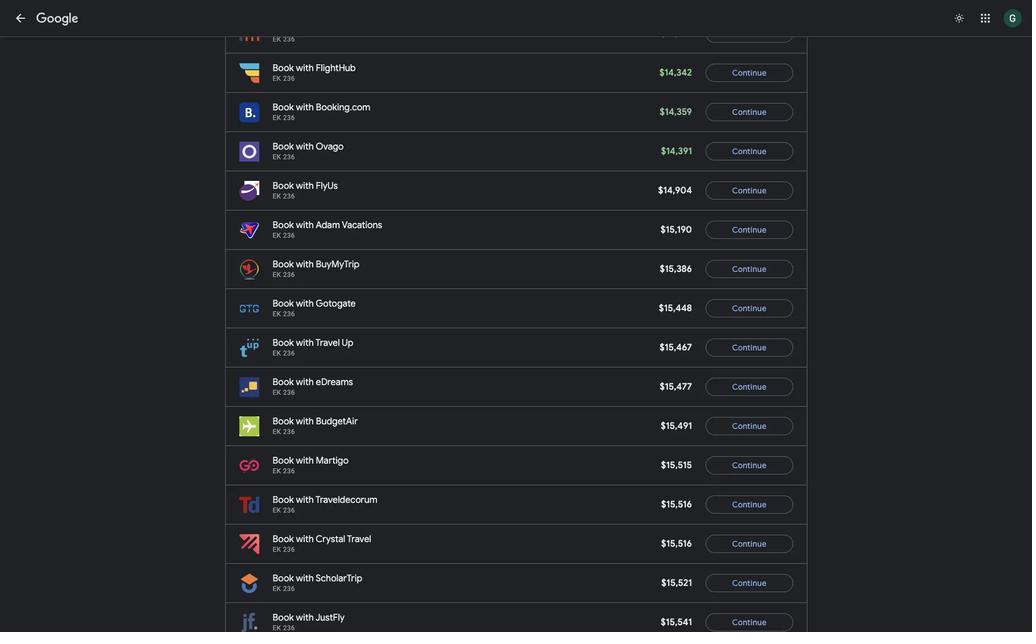 Task type: vqa. For each thing, say whether or not it's contained in the screenshot.
with in 'Book with Martigo EK 236'
yes



Task type: locate. For each thing, give the bounding box(es) containing it.
continue for gotogate
[[733, 303, 767, 314]]

236 down the ek 236
[[283, 75, 295, 83]]

gotogate
[[316, 298, 356, 310]]

book inside book with travel up ek 236
[[273, 337, 294, 349]]

$14,341
[[661, 28, 693, 39]]

15 continue button from the top
[[706, 570, 794, 597]]

$15,516 down $15,515 text box
[[662, 499, 693, 510]]

11 with from the top
[[296, 455, 314, 467]]

236 down book with ovago ek 236
[[283, 192, 295, 200]]

236 up book with travel up ek 236
[[283, 310, 295, 318]]

continue button for crystal
[[706, 530, 794, 558]]

ek inside book with flyus ek 236
[[273, 192, 281, 200]]

flight number ek 236 text field for book with traveldecorum
[[273, 507, 295, 514]]

6 236 from the top
[[283, 232, 295, 240]]

12 ek from the top
[[273, 467, 281, 475]]

book for book with ovago
[[273, 141, 294, 153]]

book with travel up ek 236
[[273, 337, 354, 357]]

$15,516 up $15,521 text box
[[662, 538, 693, 550]]

16 continue button from the top
[[706, 609, 794, 632]]

with left flyus
[[296, 180, 314, 192]]

with left the crystal
[[296, 534, 314, 545]]

with left edreams
[[296, 377, 314, 388]]

7 with from the top
[[296, 298, 314, 310]]

7 flight number ek 236 text field from the top
[[273, 467, 295, 475]]

7 ek from the top
[[273, 271, 281, 279]]

1 15516 us dollars text field from the top
[[662, 499, 693, 510]]

1 with from the top
[[296, 63, 314, 74]]

236 up flight number ek 236 text box
[[283, 271, 295, 279]]

3 flight number ek 236 text field from the top
[[273, 153, 295, 161]]

book inside the book with buymytrip ek 236
[[273, 259, 294, 270]]

2 with from the top
[[296, 102, 314, 113]]

flight number ek 236 text field up book with budgetair ek 236
[[273, 389, 295, 397]]

with left flighthub
[[296, 63, 314, 74]]

with inside book with flighthub ek 236
[[296, 63, 314, 74]]

flight number ek 236 text field up the book with buymytrip ek 236
[[273, 232, 295, 240]]

15 ek from the top
[[273, 585, 281, 593]]

flight number ek 236 text field for book with justfly
[[273, 624, 295, 632]]

with left gotogate
[[296, 298, 314, 310]]

ek inside book with traveldecorum ek 236
[[273, 507, 281, 514]]

continue for flyus
[[733, 186, 767, 196]]

1 horizontal spatial travel
[[347, 534, 372, 545]]

adam
[[316, 220, 340, 231]]

1 book from the top
[[273, 63, 294, 74]]

book for book with flyus
[[273, 180, 294, 192]]

book inside book with budgetair ek 236
[[273, 416, 294, 427]]

flight number ek 236 text field for book with adam vacations
[[273, 232, 295, 240]]

12 book from the top
[[273, 495, 294, 506]]

$15,516
[[662, 499, 693, 510], [662, 538, 693, 550]]

flight number ek 236 text field up book with justfly
[[273, 585, 295, 593]]

with inside the book with buymytrip ek 236
[[296, 259, 314, 270]]

book inside the book with edreams ek 236
[[273, 377, 294, 388]]

continue button for traveldecorum
[[706, 491, 794, 518]]

flight number ek 236 text field for book with ovago
[[273, 153, 295, 161]]

236 up book with flighthub ek 236
[[283, 35, 295, 43]]

Flight number EK 236 text field
[[273, 35, 295, 43], [273, 75, 295, 83], [273, 153, 295, 161], [273, 271, 295, 279], [273, 389, 295, 397], [273, 428, 295, 436], [273, 467, 295, 475], [273, 507, 295, 514]]

14 book from the top
[[273, 573, 294, 584]]

11 book from the top
[[273, 455, 294, 467]]

10 continue button from the top
[[706, 373, 794, 401]]

ek inside book with crystal travel ek 236
[[273, 546, 281, 554]]

book inside book with crystal travel ek 236
[[273, 534, 294, 545]]

2 flight number ek 236 text field from the top
[[273, 75, 295, 83]]

ek inside book with scholartrip ek 236
[[273, 585, 281, 593]]

13 book from the top
[[273, 534, 294, 545]]

0 vertical spatial travel
[[316, 337, 340, 349]]

with left martigo
[[296, 455, 314, 467]]

2 236 from the top
[[283, 75, 295, 83]]

0 horizontal spatial travel
[[316, 337, 340, 349]]

236 up book with crystal travel ek 236
[[283, 507, 295, 514]]

236 inside book with flighthub ek 236
[[283, 75, 295, 83]]

236 for book with traveldecorum
[[283, 507, 295, 514]]

2 continue from the top
[[733, 68, 767, 78]]

ek
[[273, 35, 281, 43], [273, 75, 281, 83], [273, 114, 281, 122], [273, 153, 281, 161], [273, 192, 281, 200], [273, 232, 281, 240], [273, 271, 281, 279], [273, 310, 281, 318], [273, 349, 281, 357], [273, 389, 281, 397], [273, 428, 281, 436], [273, 467, 281, 475], [273, 507, 281, 514], [273, 546, 281, 554], [273, 585, 281, 593]]

0 vertical spatial $15,516
[[662, 499, 693, 510]]

236 up book with scholartrip ek 236
[[283, 546, 295, 554]]

flight number ek 236 text field for book with budgetair
[[273, 428, 295, 436]]

15516 us dollars text field down $15,515 text box
[[662, 499, 693, 510]]

$15,467
[[660, 342, 693, 353]]

236 inside the book with edreams ek 236
[[283, 389, 295, 397]]

with inside book with flyus ek 236
[[296, 180, 314, 192]]

8 flight number ek 236 text field from the top
[[273, 507, 295, 514]]

6 with from the top
[[296, 259, 314, 270]]

continue button for adam
[[706, 216, 794, 244]]

with for ovago
[[296, 141, 314, 153]]

10 book from the top
[[273, 416, 294, 427]]

continue button for ovago
[[706, 138, 794, 165]]

with inside book with booking.com ek 236
[[296, 102, 314, 113]]

15477 US dollars text field
[[660, 381, 693, 393]]

book inside book with gotogate ek 236
[[273, 298, 294, 310]]

Flight number EK 236 text field
[[273, 114, 295, 122], [273, 232, 295, 240], [273, 546, 295, 554], [273, 624, 295, 632]]

236 inside book with martigo ek 236
[[283, 467, 295, 475]]

11 continue button from the top
[[706, 413, 794, 440]]

book with ovago ek 236
[[273, 141, 344, 161]]

6 continue button from the top
[[706, 216, 794, 244]]

book inside book with flighthub ek 236
[[273, 63, 294, 74]]

with inside book with gotogate ek 236
[[296, 298, 314, 310]]

236 up book with justfly
[[283, 585, 295, 593]]

with left scholartrip
[[296, 573, 314, 584]]

with inside book with scholartrip ek 236
[[296, 573, 314, 584]]

10 continue from the top
[[733, 382, 767, 392]]

14 236 from the top
[[283, 546, 295, 554]]

236 down flight number ek 236 text box
[[283, 349, 295, 357]]

continue button for travel
[[706, 334, 794, 361]]

236 inside book with booking.com ek 236
[[283, 114, 295, 122]]

236 inside book with scholartrip ek 236
[[283, 585, 295, 593]]

flight number ek 236 text field down book with ovago ek 236
[[273, 192, 295, 200]]

with for scholartrip
[[296, 573, 314, 584]]

4 continue from the top
[[733, 146, 767, 157]]

continue for crystal
[[733, 539, 767, 549]]

flight number ek 236 text field for book with flighthub
[[273, 75, 295, 83]]

with for traveldecorum
[[296, 495, 314, 506]]

0 vertical spatial 15516 us dollars text field
[[662, 499, 693, 510]]

buymytrip
[[316, 259, 360, 270]]

$15,541
[[661, 617, 693, 628]]

with for budgetair
[[296, 416, 314, 427]]

flight number ek 236 text field for book with crystal travel
[[273, 546, 295, 554]]

flight number ek 236 text field for book with flyus
[[273, 192, 295, 200]]

0 vertical spatial flight number ek 236 text field
[[273, 192, 295, 200]]

ek inside book with gotogate ek 236
[[273, 310, 281, 318]]

3 ek from the top
[[273, 114, 281, 122]]

236 up book with flyus ek 236
[[283, 153, 295, 161]]

9 ek from the top
[[273, 349, 281, 357]]

flight number ek 236 text field up book with crystal travel ek 236
[[273, 507, 295, 514]]

ek for book with booking.com
[[273, 114, 281, 122]]

flight number ek 236 text field for book with travel up
[[273, 349, 295, 357]]

3 236 from the top
[[283, 114, 295, 122]]

15516 US dollars text field
[[662, 499, 693, 510], [662, 538, 693, 550]]

flight number ek 236 text field down flight number ek 236 text box
[[273, 349, 295, 357]]

15541 US dollars text field
[[661, 617, 693, 628]]

14 continue from the top
[[733, 539, 767, 549]]

236 inside book with ovago ek 236
[[283, 153, 295, 161]]

flight number ek 236 text field for book with martigo
[[273, 467, 295, 475]]

$15,491
[[661, 421, 693, 432]]

ek inside book with martigo ek 236
[[273, 467, 281, 475]]

flight number ek 236 text field up flight number ek 236 text box
[[273, 271, 295, 279]]

budgetair
[[316, 416, 358, 427]]

ek for book with flighthub
[[273, 75, 281, 83]]

236 inside book with adam vacations ek 236
[[283, 232, 295, 240]]

236 up book with martigo ek 236
[[283, 428, 295, 436]]

2 flight number ek 236 text field from the top
[[273, 349, 295, 357]]

236 for book with budgetair
[[283, 428, 295, 436]]

ek inside book with ovago ek 236
[[273, 153, 281, 161]]

2 ek from the top
[[273, 75, 281, 83]]

ek inside book with booking.com ek 236
[[273, 114, 281, 122]]

8 continue from the top
[[733, 303, 767, 314]]

with inside book with crystal travel ek 236
[[296, 534, 314, 545]]

with down book with flighthub ek 236
[[296, 102, 314, 113]]

book for book with traveldecorum
[[273, 495, 294, 506]]

13 with from the top
[[296, 534, 314, 545]]

Flight number EK 236 text field
[[273, 192, 295, 200], [273, 349, 295, 357], [273, 585, 295, 593]]

10 236 from the top
[[283, 389, 295, 397]]

7 continue from the top
[[733, 264, 767, 274]]

ek for book with budgetair
[[273, 428, 281, 436]]

4 flight number ek 236 text field from the top
[[273, 624, 295, 632]]

14 continue button from the top
[[706, 530, 794, 558]]

book inside book with traveldecorum ek 236
[[273, 495, 294, 506]]

1 vertical spatial travel
[[347, 534, 372, 545]]

flight number ek 236 text field up book with martigo ek 236
[[273, 428, 295, 436]]

4 continue button from the top
[[706, 138, 794, 165]]

continue for flighthub
[[733, 68, 767, 78]]

236 up book with ovago ek 236
[[283, 114, 295, 122]]

3 book from the top
[[273, 141, 294, 153]]

236 up book with traveldecorum ek 236
[[283, 467, 295, 475]]

ek inside book with adam vacations ek 236
[[273, 232, 281, 240]]

continue button for scholartrip
[[706, 570, 794, 597]]

book for book with martigo
[[273, 455, 294, 467]]

5 236 from the top
[[283, 192, 295, 200]]

continue button
[[706, 20, 794, 47], [706, 59, 794, 87], [706, 98, 794, 126], [706, 138, 794, 165], [706, 177, 794, 204], [706, 216, 794, 244], [706, 256, 794, 283], [706, 295, 794, 322], [706, 334, 794, 361], [706, 373, 794, 401], [706, 413, 794, 440], [706, 452, 794, 479], [706, 491, 794, 518], [706, 530, 794, 558], [706, 570, 794, 597], [706, 609, 794, 632]]

$15,516 for book with traveldecorum
[[662, 499, 693, 510]]

6 book from the top
[[273, 259, 294, 270]]

2 book from the top
[[273, 102, 294, 113]]

2 15516 us dollars text field from the top
[[662, 538, 693, 550]]

continue for booking.com
[[733, 107, 767, 117]]

flight number ek 236 text field up book with flyus ek 236
[[273, 153, 295, 161]]

continue for budgetair
[[733, 421, 767, 431]]

travel left up
[[316, 337, 340, 349]]

15 continue from the top
[[733, 578, 767, 588]]

9 continue button from the top
[[706, 334, 794, 361]]

3 flight number ek 236 text field from the top
[[273, 585, 295, 593]]

5 continue from the top
[[733, 186, 767, 196]]

with left buymytrip
[[296, 259, 314, 270]]

236 inside book with gotogate ek 236
[[283, 310, 295, 318]]

12 with from the top
[[296, 495, 314, 506]]

11 ek from the top
[[273, 428, 281, 436]]

book inside book with ovago ek 236
[[273, 141, 294, 153]]

13 continue button from the top
[[706, 491, 794, 518]]

continue button for booking.com
[[706, 98, 794, 126]]

2 $15,516 from the top
[[662, 538, 693, 550]]

11 236 from the top
[[283, 428, 295, 436]]

ek for book with ovago
[[273, 153, 281, 161]]

4 ek from the top
[[273, 153, 281, 161]]

11 continue from the top
[[733, 421, 767, 431]]

martigo
[[316, 455, 349, 467]]

1 vertical spatial flight number ek 236 text field
[[273, 349, 295, 357]]

236 inside book with travel up ek 236
[[283, 349, 295, 357]]

1 vertical spatial 15516 us dollars text field
[[662, 538, 693, 550]]

flight number ek 236 text field up book with flighthub ek 236
[[273, 35, 295, 43]]

with inside book with budgetair ek 236
[[296, 416, 314, 427]]

15448 US dollars text field
[[659, 303, 693, 314]]

ek inside book with budgetair ek 236
[[273, 428, 281, 436]]

12 continue from the top
[[733, 460, 767, 471]]

flight number ek 236 text field down the ek 236
[[273, 75, 295, 83]]

1 $15,516 from the top
[[662, 499, 693, 510]]

236 for book with ovago
[[283, 153, 295, 161]]

4 flight number ek 236 text field from the top
[[273, 271, 295, 279]]

3 continue from the top
[[733, 107, 767, 117]]

with for booking.com
[[296, 102, 314, 113]]

10 with from the top
[[296, 416, 314, 427]]

7 236 from the top
[[283, 271, 295, 279]]

book with adam vacations ek 236
[[273, 220, 383, 240]]

3 with from the top
[[296, 141, 314, 153]]

travel right the crystal
[[347, 534, 372, 545]]

9 continue from the top
[[733, 343, 767, 353]]

ek for book with edreams
[[273, 389, 281, 397]]

9 with from the top
[[296, 377, 314, 388]]

3 continue button from the top
[[706, 98, 794, 126]]

ek inside the book with edreams ek 236
[[273, 389, 281, 397]]

book for book with crystal travel
[[273, 534, 294, 545]]

5 flight number ek 236 text field from the top
[[273, 389, 295, 397]]

236 inside book with budgetair ek 236
[[283, 428, 295, 436]]

8 ek from the top
[[273, 310, 281, 318]]

13 continue from the top
[[733, 500, 767, 510]]

$15,386
[[660, 263, 693, 275]]

book inside book with flyus ek 236
[[273, 180, 294, 192]]

continue for martigo
[[733, 460, 767, 471]]

236 for book with flyus
[[283, 192, 295, 200]]

flight number ek 236 text field up book with scholartrip ek 236
[[273, 546, 295, 554]]

ek inside the book with buymytrip ek 236
[[273, 271, 281, 279]]

book with traveldecorum ek 236
[[273, 495, 378, 514]]

4 236 from the top
[[283, 153, 295, 161]]

continue for edreams
[[733, 382, 767, 392]]

236 up the book with buymytrip ek 236
[[283, 232, 295, 240]]

book with buymytrip ek 236
[[273, 259, 360, 279]]

flyus
[[316, 180, 338, 192]]

8 236 from the top
[[283, 310, 295, 318]]

15491 US dollars text field
[[661, 421, 693, 432]]

13 ek from the top
[[273, 507, 281, 514]]

go back image
[[14, 11, 27, 25]]

15516 us dollars text field up $15,521 text box
[[662, 538, 693, 550]]

continue for adam
[[733, 225, 767, 235]]

15 with from the top
[[296, 612, 314, 624]]

up
[[342, 337, 354, 349]]

14 with from the top
[[296, 573, 314, 584]]

flight number ek 236 text field up book with ovago ek 236
[[273, 114, 295, 122]]

6 flight number ek 236 text field from the top
[[273, 428, 295, 436]]

with for edreams
[[296, 377, 314, 388]]

2 vertical spatial flight number ek 236 text field
[[273, 585, 295, 593]]

$15,515
[[662, 460, 693, 471]]

7 continue button from the top
[[706, 256, 794, 283]]

ek inside book with flighthub ek 236
[[273, 75, 281, 83]]

continue button for martigo
[[706, 452, 794, 479]]

with left budgetair
[[296, 416, 314, 427]]

15 book from the top
[[273, 612, 294, 624]]

4 with from the top
[[296, 180, 314, 192]]

with
[[296, 63, 314, 74], [296, 102, 314, 113], [296, 141, 314, 153], [296, 180, 314, 192], [296, 220, 314, 231], [296, 259, 314, 270], [296, 298, 314, 310], [296, 337, 314, 349], [296, 377, 314, 388], [296, 416, 314, 427], [296, 455, 314, 467], [296, 495, 314, 506], [296, 534, 314, 545], [296, 573, 314, 584], [296, 612, 314, 624]]

book inside book with martigo ek 236
[[273, 455, 294, 467]]

with inside book with adam vacations ek 236
[[296, 220, 314, 231]]

with down book with gotogate ek 236
[[296, 337, 314, 349]]

book with budgetair ek 236
[[273, 416, 358, 436]]

continue
[[733, 28, 767, 39], [733, 68, 767, 78], [733, 107, 767, 117], [733, 146, 767, 157], [733, 186, 767, 196], [733, 225, 767, 235], [733, 264, 767, 274], [733, 303, 767, 314], [733, 343, 767, 353], [733, 382, 767, 392], [733, 421, 767, 431], [733, 460, 767, 471], [733, 500, 767, 510], [733, 539, 767, 549], [733, 578, 767, 588], [733, 617, 767, 628]]

5 with from the top
[[296, 220, 314, 231]]

travel
[[316, 337, 340, 349], [347, 534, 372, 545]]

continue button for gotogate
[[706, 295, 794, 322]]

continue for travel
[[733, 343, 767, 353]]

flight number ek 236 text field up book with traveldecorum ek 236
[[273, 467, 295, 475]]

10 ek from the top
[[273, 389, 281, 397]]

13 236 from the top
[[283, 507, 295, 514]]

flighthub
[[316, 63, 356, 74]]

$15,521
[[662, 578, 693, 589]]

3 flight number ek 236 text field from the top
[[273, 546, 295, 554]]

with for travel
[[296, 337, 314, 349]]

8 book from the top
[[273, 337, 294, 349]]

with left adam
[[296, 220, 314, 231]]

continue for traveldecorum
[[733, 500, 767, 510]]

book inside book with booking.com ek 236
[[273, 102, 294, 113]]

236 up book with budgetair ek 236
[[283, 389, 295, 397]]

14 ek from the top
[[273, 546, 281, 554]]

book inside book with scholartrip ek 236
[[273, 573, 294, 584]]

236
[[283, 35, 295, 43], [283, 75, 295, 83], [283, 114, 295, 122], [283, 153, 295, 161], [283, 192, 295, 200], [283, 232, 295, 240], [283, 271, 295, 279], [283, 310, 295, 318], [283, 349, 295, 357], [283, 389, 295, 397], [283, 428, 295, 436], [283, 467, 295, 475], [283, 507, 295, 514], [283, 546, 295, 554], [283, 585, 295, 593]]

8 with from the top
[[296, 337, 314, 349]]

with inside book with travel up ek 236
[[296, 337, 314, 349]]

236 inside book with traveldecorum ek 236
[[283, 507, 295, 514]]

with down book with martigo ek 236
[[296, 495, 314, 506]]

1 ek from the top
[[273, 35, 281, 43]]

continue button for flighthub
[[706, 59, 794, 87]]

with inside book with martigo ek 236
[[296, 455, 314, 467]]

with left ovago at the top left of page
[[296, 141, 314, 153]]

with inside book with traveldecorum ek 236
[[296, 495, 314, 506]]

book
[[273, 63, 294, 74], [273, 102, 294, 113], [273, 141, 294, 153], [273, 180, 294, 192], [273, 220, 294, 231], [273, 259, 294, 270], [273, 298, 294, 310], [273, 337, 294, 349], [273, 377, 294, 388], [273, 416, 294, 427], [273, 455, 294, 467], [273, 495, 294, 506], [273, 534, 294, 545], [273, 573, 294, 584], [273, 612, 294, 624]]

ek for book with gotogate
[[273, 310, 281, 318]]

continue button for flyus
[[706, 177, 794, 204]]

traveldecorum
[[316, 495, 378, 506]]

15516 us dollars text field for book with crystal travel
[[662, 538, 693, 550]]

with inside book with ovago ek 236
[[296, 141, 314, 153]]

1 flight number ek 236 text field from the top
[[273, 114, 295, 122]]

236 inside the book with buymytrip ek 236
[[283, 271, 295, 279]]

1 vertical spatial $15,516
[[662, 538, 693, 550]]

with left justfly
[[296, 612, 314, 624]]

2 flight number ek 236 text field from the top
[[273, 232, 295, 240]]

book with martigo ek 236
[[273, 455, 349, 475]]

flight number ek 236 text field for book with edreams
[[273, 389, 295, 397]]

236 inside book with flyus ek 236
[[283, 192, 295, 200]]

book inside book with adam vacations ek 236
[[273, 220, 294, 231]]

change appearance image
[[946, 5, 974, 32]]

2 continue button from the top
[[706, 59, 794, 87]]

15 236 from the top
[[283, 585, 295, 593]]

book for book with adam vacations
[[273, 220, 294, 231]]

9 236 from the top
[[283, 349, 295, 357]]

with inside the book with edreams ek 236
[[296, 377, 314, 388]]

flight number ek 236 text field down book with justfly
[[273, 624, 295, 632]]

5 book from the top
[[273, 220, 294, 231]]



Task type: describe. For each thing, give the bounding box(es) containing it.
book with booking.com ek 236
[[273, 102, 371, 122]]

Flight number EK 236 text field
[[273, 310, 295, 318]]

1 flight number ek 236 text field from the top
[[273, 35, 295, 43]]

14359 US dollars text field
[[660, 106, 693, 118]]

book with flyus ek 236
[[273, 180, 338, 200]]

book for book with edreams
[[273, 377, 294, 388]]

236 inside book with crystal travel ek 236
[[283, 546, 295, 554]]

236 for book with flighthub
[[283, 75, 295, 83]]

continue button for edreams
[[706, 373, 794, 401]]

ek for book with martigo
[[273, 467, 281, 475]]

flight number ek 236 text field for book with booking.com
[[273, 114, 295, 122]]

$15,516 for book with crystal travel
[[662, 538, 693, 550]]

with for justfly
[[296, 612, 314, 624]]

justfly
[[316, 612, 345, 624]]

236 for book with buymytrip
[[283, 271, 295, 279]]

ek for book with buymytrip
[[273, 271, 281, 279]]

continue for buymytrip
[[733, 264, 767, 274]]

book with edreams ek 236
[[273, 377, 353, 397]]

$14,391
[[662, 146, 693, 157]]

with for adam
[[296, 220, 314, 231]]

15516 us dollars text field for book with traveldecorum
[[662, 499, 693, 510]]

ek for book with traveldecorum
[[273, 507, 281, 514]]

15521 US dollars text field
[[662, 578, 693, 589]]

with for crystal
[[296, 534, 314, 545]]

15190 US dollars text field
[[661, 224, 693, 236]]

$14,359
[[660, 106, 693, 118]]

15386 US dollars text field
[[660, 263, 693, 275]]

book for book with budgetair
[[273, 416, 294, 427]]

travel inside book with crystal travel ek 236
[[347, 534, 372, 545]]

14391 US dollars text field
[[662, 146, 693, 157]]

book for book with travel up
[[273, 337, 294, 349]]

flight number ek 236 text field for book with scholartrip
[[273, 585, 295, 593]]

book with gotogate ek 236
[[273, 298, 356, 318]]

continue button for buymytrip
[[706, 256, 794, 283]]

236 for book with booking.com
[[283, 114, 295, 122]]

edreams
[[316, 377, 353, 388]]

14904 US dollars text field
[[659, 185, 693, 196]]

book with crystal travel ek 236
[[273, 534, 372, 554]]

book with flighthub ek 236
[[273, 63, 356, 83]]

$15,190
[[661, 224, 693, 236]]

book for book with scholartrip
[[273, 573, 294, 584]]

15515 US dollars text field
[[662, 460, 693, 471]]

travel inside book with travel up ek 236
[[316, 337, 340, 349]]

continue button for budgetair
[[706, 413, 794, 440]]

booking.com
[[316, 102, 371, 113]]

book for book with flighthub
[[273, 63, 294, 74]]

$15,477
[[660, 381, 693, 393]]

1 continue button from the top
[[706, 20, 794, 47]]

ek for book with scholartrip
[[273, 585, 281, 593]]

continue for scholartrip
[[733, 578, 767, 588]]

236 for book with edreams
[[283, 389, 295, 397]]

ek 236
[[273, 35, 295, 43]]

continue for ovago
[[733, 146, 767, 157]]

with for buymytrip
[[296, 259, 314, 270]]

1 continue from the top
[[733, 28, 767, 39]]

1 236 from the top
[[283, 35, 295, 43]]

book for book with buymytrip
[[273, 259, 294, 270]]

book for book with booking.com
[[273, 102, 294, 113]]

236 for book with martigo
[[283, 467, 295, 475]]

ek inside book with travel up ek 236
[[273, 349, 281, 357]]

crystal
[[316, 534, 346, 545]]

$14,342
[[660, 67, 693, 79]]

16 continue from the top
[[733, 617, 767, 628]]

236 for book with gotogate
[[283, 310, 295, 318]]

book for book with gotogate
[[273, 298, 294, 310]]

236 for book with scholartrip
[[283, 585, 295, 593]]

with for flighthub
[[296, 63, 314, 74]]

book with justfly
[[273, 612, 345, 624]]

flight number ek 236 text field for book with buymytrip
[[273, 271, 295, 279]]

$15,448
[[659, 303, 693, 314]]

14342 US dollars text field
[[660, 67, 693, 79]]

with for flyus
[[296, 180, 314, 192]]

with for martigo
[[296, 455, 314, 467]]

scholartrip
[[316, 573, 363, 584]]

vacations
[[342, 220, 383, 231]]

15467 US dollars text field
[[660, 342, 693, 353]]

book with scholartrip ek 236
[[273, 573, 363, 593]]

14341 US dollars text field
[[661, 28, 693, 39]]

with for gotogate
[[296, 298, 314, 310]]

ek for book with flyus
[[273, 192, 281, 200]]

$14,904
[[659, 185, 693, 196]]

ovago
[[316, 141, 344, 153]]



